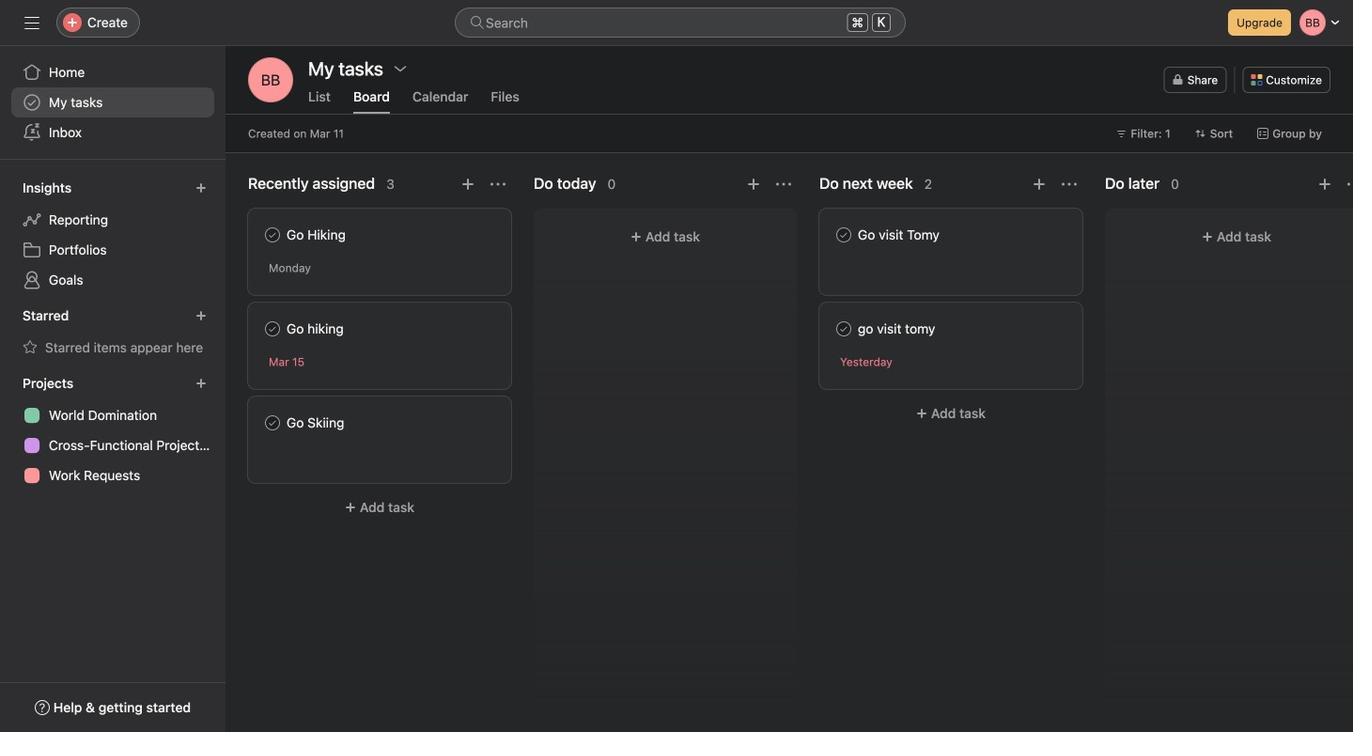Task type: vqa. For each thing, say whether or not it's contained in the screenshot.
third Add task image from right
yes



Task type: describe. For each thing, give the bounding box(es) containing it.
new insights image
[[195, 182, 207, 194]]

Search tasks, projects, and more text field
[[455, 8, 906, 38]]

more section actions image for 3rd add task image from right
[[491, 177, 506, 192]]

2 add task image from the left
[[746, 177, 761, 192]]

insights element
[[0, 171, 226, 299]]

Mark complete checkbox
[[261, 412, 284, 434]]

2 mark complete image from the top
[[261, 318, 284, 340]]

add task image
[[1318, 177, 1333, 192]]

more section actions image
[[1348, 177, 1353, 192]]

1 mark complete image from the top
[[261, 224, 284, 246]]



Task type: locate. For each thing, give the bounding box(es) containing it.
3 add task image from the left
[[1032, 177, 1047, 192]]

1 vertical spatial mark complete image
[[261, 318, 284, 340]]

view profile settings image
[[248, 57, 293, 102]]

1 horizontal spatial more section actions image
[[776, 177, 791, 192]]

more section actions image for 2nd add task image from the left
[[776, 177, 791, 192]]

projects element
[[0, 367, 226, 494]]

show options image
[[393, 61, 408, 76]]

Mark complete checkbox
[[261, 224, 284, 246], [833, 224, 855, 246], [261, 318, 284, 340], [833, 318, 855, 340]]

more section actions image
[[491, 177, 506, 192], [776, 177, 791, 192], [1062, 177, 1077, 192]]

0 vertical spatial mark complete image
[[261, 224, 284, 246]]

3 mark complete image from the top
[[261, 412, 284, 434]]

1 more section actions image from the left
[[491, 177, 506, 192]]

global element
[[0, 46, 226, 159]]

0 horizontal spatial add task image
[[460, 177, 476, 192]]

3 more section actions image from the left
[[1062, 177, 1077, 192]]

new project or portfolio image
[[195, 378, 207, 389]]

2 horizontal spatial add task image
[[1032, 177, 1047, 192]]

mark complete image
[[261, 224, 284, 246], [261, 318, 284, 340], [261, 412, 284, 434]]

add task image
[[460, 177, 476, 192], [746, 177, 761, 192], [1032, 177, 1047, 192]]

2 mark complete image from the top
[[833, 318, 855, 340]]

add items to starred image
[[195, 310, 207, 321]]

1 mark complete image from the top
[[833, 224, 855, 246]]

0 horizontal spatial more section actions image
[[491, 177, 506, 192]]

2 more section actions image from the left
[[776, 177, 791, 192]]

2 horizontal spatial more section actions image
[[1062, 177, 1077, 192]]

starred element
[[0, 299, 226, 367]]

1 vertical spatial mark complete image
[[833, 318, 855, 340]]

None field
[[455, 8, 906, 38]]

more section actions image for first add task image from right
[[1062, 177, 1077, 192]]

mark complete image
[[833, 224, 855, 246], [833, 318, 855, 340]]

2 vertical spatial mark complete image
[[261, 412, 284, 434]]

1 horizontal spatial add task image
[[746, 177, 761, 192]]

1 add task image from the left
[[460, 177, 476, 192]]

hide sidebar image
[[24, 15, 39, 30]]

0 vertical spatial mark complete image
[[833, 224, 855, 246]]



